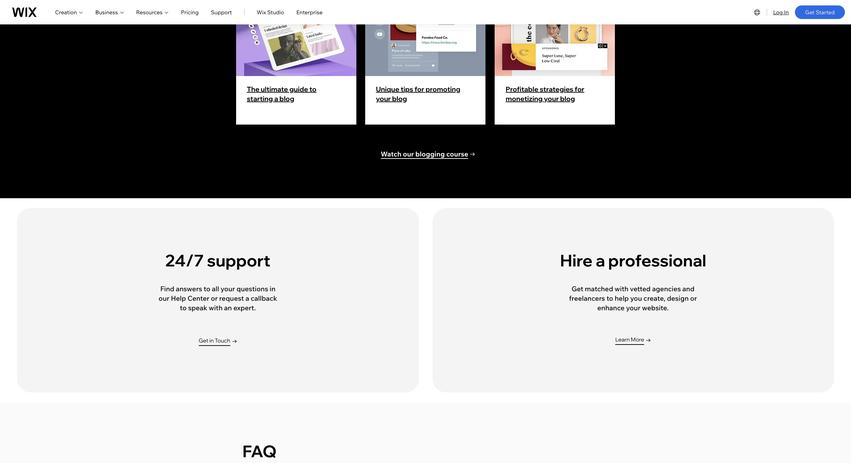 Task type: vqa. For each thing, say whether or not it's contained in the screenshot.
Touch
yes



Task type: describe. For each thing, give the bounding box(es) containing it.
questions
[[237, 285, 268, 293]]

unique
[[376, 85, 400, 93]]

your for answers
[[221, 285, 235, 293]]

starting
[[247, 94, 273, 103]]

monetizing
[[506, 94, 543, 103]]

studio
[[268, 9, 284, 15]]

to inside the ultimate guide to starting a blog
[[310, 85, 317, 93]]

website.
[[642, 304, 669, 312]]

freelancers
[[570, 294, 605, 303]]

resources button
[[136, 8, 169, 16]]

for for tips
[[415, 85, 425, 93]]

resources
[[136, 9, 163, 15]]

enhance
[[598, 304, 625, 312]]

center
[[188, 294, 210, 303]]

get for get started
[[806, 9, 815, 15]]

touch
[[215, 338, 230, 344]]

wix
[[257, 9, 266, 15]]

profitable strategies for monetizing your blog link
[[506, 85, 585, 103]]

profitable strategies for monetizing your blog
[[506, 85, 585, 103]]

an
[[224, 304, 232, 312]]

hire
[[560, 251, 593, 271]]

blog inside the ultimate guide to starting a blog
[[280, 94, 295, 103]]

to inside 'get matched with vetted agencies and freelancers to help you create, design or enhance your website.'
[[607, 294, 614, 303]]

1 horizontal spatial our
[[403, 150, 414, 158]]

watch our blogging course link
[[381, 150, 476, 159]]

answers
[[176, 285, 202, 293]]

professional
[[609, 251, 707, 271]]

speak
[[188, 304, 207, 312]]

language selector, english selected image
[[754, 8, 762, 16]]

profitable
[[506, 85, 539, 93]]

1 vertical spatial in
[[210, 338, 214, 344]]

get started link
[[795, 5, 846, 19]]

strategies
[[540, 85, 574, 93]]

blogging
[[416, 150, 445, 158]]

there are two seo panes. one features an image of a slice of cheesecake. the other has a header: get found on google. image
[[365, 0, 486, 76]]

to down help
[[180, 304, 187, 312]]

our inside find answers to all your questions in our help center or request a callback to speak with an expert.
[[159, 294, 169, 303]]

with inside 'get matched with vetted agencies and freelancers to help you create, design or enhance your website.'
[[615, 285, 629, 293]]

the ultimate guide to starting a blog
[[247, 85, 317, 103]]

or inside 'get matched with vetted agencies and freelancers to help you create, design or enhance your website.'
[[691, 294, 697, 303]]

wix studio
[[257, 9, 284, 15]]

get matched with vetted agencies and freelancers to help you create, design or enhance your website.
[[570, 285, 697, 312]]

promoting
[[426, 85, 461, 93]]

find
[[160, 285, 174, 293]]

log in link
[[774, 8, 789, 16]]

1 vertical spatial a
[[596, 251, 606, 271]]

get in touch
[[199, 338, 230, 344]]

in inside find answers to all your questions in our help center or request a callback to speak with an expert.
[[270, 285, 276, 293]]

unique tips for promoting your blog link
[[376, 85, 461, 103]]

agencies
[[653, 285, 681, 293]]

pricing
[[181, 9, 199, 15]]

wix studio link
[[257, 8, 284, 16]]

for for strategies
[[575, 85, 585, 93]]

course
[[447, 150, 469, 158]]

24/7
[[165, 251, 204, 271]]

find answers to all your questions in our help center or request a callback to speak with an expert.
[[159, 285, 277, 312]]



Task type: locate. For each thing, give the bounding box(es) containing it.
for
[[415, 85, 425, 93], [575, 85, 585, 93]]

design
[[667, 294, 689, 303]]

get left touch
[[199, 338, 208, 344]]

you
[[631, 294, 643, 303]]

and
[[683, 285, 695, 293]]

support
[[211, 9, 232, 15]]

1 horizontal spatial with
[[615, 285, 629, 293]]

blog for unique tips for promoting your blog
[[392, 94, 407, 103]]

support
[[207, 251, 271, 271]]

our right watch
[[403, 150, 414, 158]]

your for strategies
[[544, 94, 559, 103]]

in
[[270, 285, 276, 293], [210, 338, 214, 344]]

business button
[[95, 8, 124, 16]]

0 horizontal spatial a
[[246, 294, 249, 303]]

1 horizontal spatial or
[[691, 294, 697, 303]]

watch our blogging course
[[381, 150, 469, 158]]

tips
[[401, 85, 414, 93]]

2 horizontal spatial get
[[806, 9, 815, 15]]

your inside 'get matched with vetted agencies and freelancers to help you create, design or enhance your website.'
[[627, 304, 641, 312]]

0 horizontal spatial with
[[209, 304, 223, 312]]

creation button
[[55, 8, 83, 16]]

our
[[403, 150, 414, 158], [159, 294, 169, 303]]

the
[[247, 85, 260, 93]]

a down the ultimate
[[274, 94, 278, 103]]

blog down tips
[[392, 94, 407, 103]]

blog inside the profitable strategies for monetizing your blog
[[561, 94, 575, 103]]

support link
[[211, 8, 232, 16]]

a inside the ultimate guide to starting a blog
[[274, 94, 278, 103]]

2 or from the left
[[691, 294, 697, 303]]

1 horizontal spatial a
[[274, 94, 278, 103]]

get
[[806, 9, 815, 15], [572, 285, 584, 293], [199, 338, 208, 344]]

3 blog from the left
[[561, 94, 575, 103]]

get in touch link
[[190, 335, 246, 348]]

creation
[[55, 9, 77, 15]]

0 horizontal spatial for
[[415, 85, 425, 93]]

0 horizontal spatial blog
[[280, 94, 295, 103]]

the ultimate guide to starting a blog link
[[247, 85, 317, 103]]

all
[[212, 285, 219, 293]]

in
[[785, 9, 789, 15]]

your inside find answers to all your questions in our help center or request a callback to speak with an expert.
[[221, 285, 235, 293]]

create,
[[644, 294, 666, 303]]

learn
[[616, 337, 630, 343]]

a right "hire"
[[596, 251, 606, 271]]

1 for from the left
[[415, 85, 425, 93]]

0 vertical spatial in
[[270, 285, 276, 293]]

1 horizontal spatial get
[[572, 285, 584, 293]]

more
[[631, 337, 645, 343]]

24/7 support
[[165, 251, 271, 271]]

a up expert.
[[246, 294, 249, 303]]

our down find
[[159, 294, 169, 303]]

1 or from the left
[[211, 294, 218, 303]]

callback
[[251, 294, 277, 303]]

get inside 'get matched with vetted agencies and freelancers to help you create, design or enhance your website.'
[[572, 285, 584, 293]]

get started
[[806, 9, 835, 15]]

a inside find answers to all your questions in our help center or request a callback to speak with an expert.
[[246, 294, 249, 303]]

your down you
[[627, 304, 641, 312]]

1 vertical spatial our
[[159, 294, 169, 303]]

guide
[[290, 85, 308, 93]]

0 horizontal spatial our
[[159, 294, 169, 303]]

1 vertical spatial with
[[209, 304, 223, 312]]

help
[[615, 294, 629, 303]]

or
[[211, 294, 218, 303], [691, 294, 697, 303]]

for right tips
[[415, 85, 425, 93]]

or inside find answers to all your questions in our help center or request a callback to speak with an expert.
[[211, 294, 218, 303]]

or down and
[[691, 294, 697, 303]]

enterprise link
[[297, 8, 323, 16]]

your down strategies
[[544, 94, 559, 103]]

1 horizontal spatial blog
[[392, 94, 407, 103]]

with inside find answers to all your questions in our help center or request a callback to speak with an expert.
[[209, 304, 223, 312]]

log in
[[774, 9, 789, 15]]

blog down strategies
[[561, 94, 575, 103]]

blog down the guide
[[280, 94, 295, 103]]

0 horizontal spatial get
[[199, 338, 208, 344]]

matched
[[585, 285, 614, 293]]

to
[[310, 85, 317, 93], [204, 285, 210, 293], [607, 294, 614, 303], [180, 304, 187, 312]]

2 vertical spatial get
[[199, 338, 208, 344]]

your up request
[[221, 285, 235, 293]]

1 blog from the left
[[280, 94, 295, 103]]

your inside unique tips for promoting your blog
[[376, 94, 391, 103]]

your inside the profitable strategies for monetizing your blog
[[544, 94, 559, 103]]

0 vertical spatial get
[[806, 9, 815, 15]]

help
[[171, 294, 186, 303]]

blog inside unique tips for promoting your blog
[[392, 94, 407, 103]]

a
[[274, 94, 278, 103], [596, 251, 606, 271], [246, 294, 249, 303]]

2 blog from the left
[[392, 94, 407, 103]]

2 horizontal spatial a
[[596, 251, 606, 271]]

to up enhance
[[607, 294, 614, 303]]

get up freelancers
[[572, 285, 584, 293]]

with up help
[[615, 285, 629, 293]]

in up callback
[[270, 285, 276, 293]]

0 horizontal spatial or
[[211, 294, 218, 303]]

unique tips for promoting your blog
[[376, 85, 461, 103]]

vetted
[[630, 285, 651, 293]]

enterprise
[[297, 9, 323, 15]]

homepage of a design blog shown on a tablet. there are 2 articles, some abstract design and an image of a man holding flowers. image
[[236, 0, 356, 76]]

0 vertical spatial a
[[274, 94, 278, 103]]

for right strategies
[[575, 85, 585, 93]]

your
[[376, 94, 391, 103], [544, 94, 559, 103], [221, 285, 235, 293], [627, 304, 641, 312]]

for inside unique tips for promoting your blog
[[415, 85, 425, 93]]

in left touch
[[210, 338, 214, 344]]

request
[[219, 294, 244, 303]]

to left all
[[204, 285, 210, 293]]

homepage of a stye blog. there is an image of a woman wearing jewelry and two other images of earrings. image
[[495, 0, 615, 76]]

get left started
[[806, 9, 815, 15]]

1 vertical spatial get
[[572, 285, 584, 293]]

learn more
[[616, 337, 645, 343]]

expert.
[[234, 304, 256, 312]]

2 horizontal spatial blog
[[561, 94, 575, 103]]

your for tips
[[376, 94, 391, 103]]

watch
[[381, 150, 402, 158]]

0 vertical spatial our
[[403, 150, 414, 158]]

0 vertical spatial with
[[615, 285, 629, 293]]

2 vertical spatial a
[[246, 294, 249, 303]]

get for get matched with vetted agencies and freelancers to help you create, design or enhance your website.
[[572, 285, 584, 293]]

pricing link
[[181, 8, 199, 16]]

0 horizontal spatial in
[[210, 338, 214, 344]]

with
[[615, 285, 629, 293], [209, 304, 223, 312]]

for inside the profitable strategies for monetizing your blog
[[575, 85, 585, 93]]

ultimate
[[261, 85, 288, 93]]

faq
[[243, 442, 277, 462]]

to right the guide
[[310, 85, 317, 93]]

hire a professional
[[560, 251, 707, 271]]

with left an
[[209, 304, 223, 312]]

1 horizontal spatial in
[[270, 285, 276, 293]]

blog for profitable strategies for monetizing your blog
[[561, 94, 575, 103]]

1 horizontal spatial for
[[575, 85, 585, 93]]

log
[[774, 9, 783, 15]]

business
[[95, 9, 118, 15]]

learn more link
[[605, 334, 662, 347]]

started
[[816, 9, 835, 15]]

or down all
[[211, 294, 218, 303]]

your down unique at the top
[[376, 94, 391, 103]]

get for get in touch
[[199, 338, 208, 344]]

blog
[[280, 94, 295, 103], [392, 94, 407, 103], [561, 94, 575, 103]]

2 for from the left
[[575, 85, 585, 93]]



